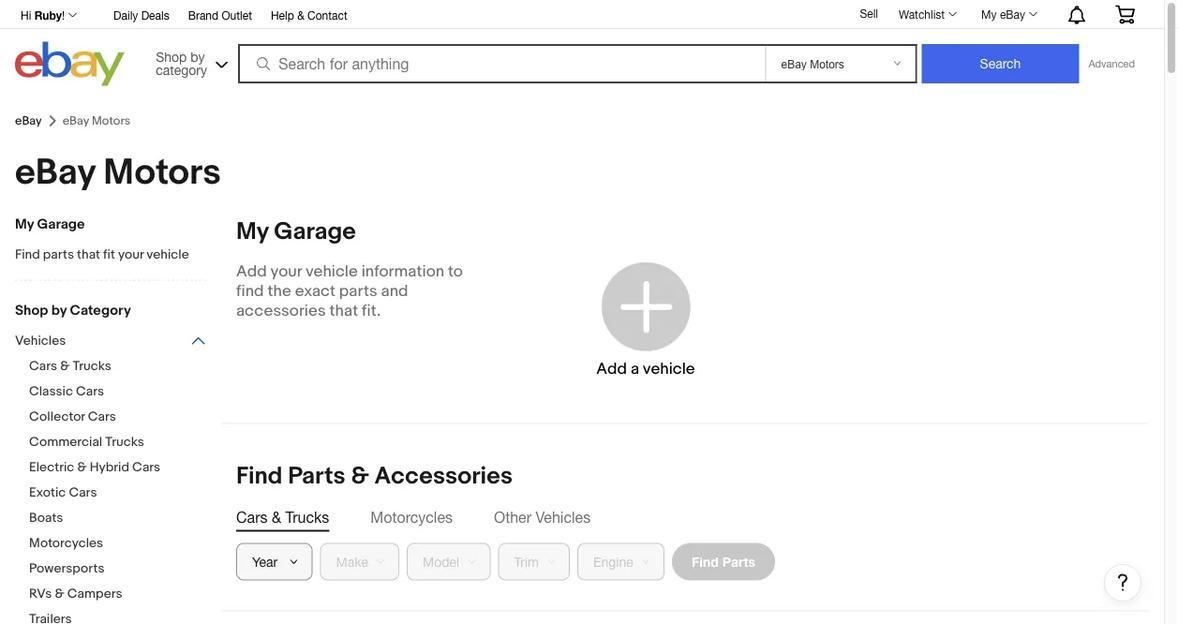Task type: locate. For each thing, give the bounding box(es) containing it.
find for find parts & accessories
[[236, 462, 283, 491]]

your
[[118, 247, 144, 263], [270, 262, 302, 282]]

1 vertical spatial ebay
[[15, 114, 42, 128]]

1 horizontal spatial find
[[236, 462, 283, 491]]

my garage up find parts that fit your vehicle
[[15, 216, 85, 233]]

0 horizontal spatial that
[[77, 247, 100, 263]]

0 vertical spatial by
[[191, 49, 205, 64]]

ebay for ebay motors
[[15, 151, 95, 195]]

find
[[15, 247, 40, 263], [236, 462, 283, 491], [692, 554, 719, 569]]

1 vertical spatial motorcycles
[[29, 536, 103, 552]]

shop
[[156, 49, 187, 64], [15, 302, 48, 319]]

hybrid
[[90, 460, 129, 476]]

main content
[[221, 217, 1149, 624]]

my up find parts that fit your vehicle
[[15, 216, 34, 233]]

1 horizontal spatial my
[[236, 217, 269, 247]]

information
[[361, 262, 444, 282]]

0 vertical spatial vehicles
[[15, 333, 66, 349]]

find for find parts that fit your vehicle
[[15, 247, 40, 263]]

cars & trucks link
[[29, 359, 221, 376]]

1 vertical spatial parts
[[722, 554, 755, 569]]

your right fit
[[118, 247, 144, 263]]

add left the
[[236, 262, 267, 282]]

2 vertical spatial find
[[692, 554, 719, 569]]

exotic cars link
[[29, 485, 221, 503]]

commercial trucks link
[[29, 434, 221, 452]]

my right watchlist link
[[982, 7, 997, 21]]

collector cars link
[[29, 409, 221, 427]]

vehicle right fit
[[147, 247, 189, 263]]

by down brand
[[191, 49, 205, 64]]

0 horizontal spatial parts
[[288, 462, 346, 491]]

shop left category
[[15, 302, 48, 319]]

shop inside shop by category
[[156, 49, 187, 64]]

0 horizontal spatial add
[[236, 262, 267, 282]]

my garage up the
[[236, 217, 356, 247]]

2 horizontal spatial find
[[692, 554, 719, 569]]

parts inside button
[[722, 554, 755, 569]]

1 horizontal spatial motorcycles
[[371, 509, 453, 526]]

add left the a
[[596, 359, 627, 379]]

daily
[[114, 8, 138, 22]]

exotic
[[29, 485, 66, 501]]

1 vertical spatial that
[[329, 301, 358, 321]]

add inside button
[[596, 359, 627, 379]]

by
[[191, 49, 205, 64], [51, 302, 67, 319]]

watchlist link
[[889, 3, 966, 25]]

None submit
[[922, 44, 1079, 83]]

parts
[[288, 462, 346, 491], [722, 554, 755, 569]]

1 horizontal spatial garage
[[274, 217, 356, 247]]

1 horizontal spatial your
[[270, 262, 302, 282]]

your shopping cart image
[[1115, 5, 1136, 24]]

0 horizontal spatial vehicles
[[15, 333, 66, 349]]

garage up "exact"
[[274, 217, 356, 247]]

1 horizontal spatial my garage
[[236, 217, 356, 247]]

to
[[448, 262, 463, 282]]

hi
[[21, 8, 31, 22]]

shop down the deals
[[156, 49, 187, 64]]

shop for shop by category
[[15, 302, 48, 319]]

fit.
[[362, 301, 381, 321]]

trucks down collector cars link
[[105, 434, 144, 450]]

2 vertical spatial trucks
[[285, 509, 329, 526]]

parts left fit
[[43, 247, 74, 263]]

vehicles right other on the bottom left
[[536, 509, 591, 526]]

1 vertical spatial by
[[51, 302, 67, 319]]

rvs
[[29, 586, 52, 602]]

parts inside add your vehicle information to find the exact parts and accessories that fit.
[[339, 282, 377, 301]]

help & contact link
[[271, 6, 348, 26]]

0 vertical spatial add
[[236, 262, 267, 282]]

powersports link
[[29, 561, 221, 579]]

motorcycles
[[371, 509, 453, 526], [29, 536, 103, 552]]

1 vertical spatial add
[[596, 359, 627, 379]]

help
[[271, 8, 294, 22]]

parts for find parts & accessories
[[288, 462, 346, 491]]

motorcycles up powersports
[[29, 536, 103, 552]]

the
[[268, 282, 291, 301]]

my ebay link
[[971, 3, 1046, 25]]

sell link
[[852, 7, 887, 20]]

help & contact
[[271, 8, 348, 22]]

1 horizontal spatial parts
[[339, 282, 377, 301]]

0 horizontal spatial parts
[[43, 247, 74, 263]]

your up "accessories"
[[270, 262, 302, 282]]

find parts button
[[672, 543, 775, 581]]

0 horizontal spatial shop
[[15, 302, 48, 319]]

motorcycles down accessories
[[371, 509, 453, 526]]

add
[[236, 262, 267, 282], [596, 359, 627, 379]]

0 vertical spatial parts
[[43, 247, 74, 263]]

1 horizontal spatial shop
[[156, 49, 187, 64]]

vehicle inside add your vehicle information to find the exact parts and accessories that fit.
[[306, 262, 358, 282]]

that
[[77, 247, 100, 263], [329, 301, 358, 321]]

tab list containing cars & trucks
[[236, 507, 1134, 528]]

that inside add your vehicle information to find the exact parts and accessories that fit.
[[329, 301, 358, 321]]

vehicle
[[147, 247, 189, 263], [306, 262, 358, 282], [643, 359, 695, 379]]

collector
[[29, 409, 85, 425]]

0 vertical spatial ebay
[[1000, 7, 1025, 21]]

cars & trucks classic cars collector cars commercial trucks electric & hybrid cars exotic cars boats motorcycles powersports rvs & campers
[[29, 359, 160, 602]]

vehicle for add your vehicle information to find the exact parts and accessories that fit.
[[306, 262, 358, 282]]

vehicles
[[15, 333, 66, 349], [536, 509, 591, 526]]

none submit inside "shop by category" banner
[[922, 44, 1079, 83]]

1 vertical spatial vehicles
[[536, 509, 591, 526]]

1 vertical spatial shop
[[15, 302, 48, 319]]

find inside button
[[692, 554, 719, 569]]

ebay
[[1000, 7, 1025, 21], [15, 114, 42, 128], [15, 151, 95, 195]]

add inside add your vehicle information to find the exact parts and accessories that fit.
[[236, 262, 267, 282]]

vehicle inside button
[[643, 359, 695, 379]]

shop by category button
[[147, 42, 232, 82]]

classic
[[29, 384, 73, 400]]

trucks for cars & trucks classic cars collector cars commercial trucks electric & hybrid cars exotic cars boats motorcycles powersports rvs & campers
[[73, 359, 111, 374]]

vehicle for add a vehicle
[[643, 359, 695, 379]]

trucks down vehicles dropdown button
[[73, 359, 111, 374]]

0 horizontal spatial garage
[[37, 216, 85, 233]]

accessories
[[374, 462, 513, 491]]

0 vertical spatial parts
[[288, 462, 346, 491]]

1 vertical spatial find
[[236, 462, 283, 491]]

0 horizontal spatial motorcycles
[[29, 536, 103, 552]]

trucks down the find parts & accessories
[[285, 509, 329, 526]]

my up find
[[236, 217, 269, 247]]

2 horizontal spatial my
[[982, 7, 997, 21]]

my garage
[[15, 216, 85, 233], [236, 217, 356, 247]]

2 horizontal spatial vehicle
[[643, 359, 695, 379]]

1 horizontal spatial add
[[596, 359, 627, 379]]

2 vertical spatial ebay
[[15, 151, 95, 195]]

0 vertical spatial find
[[15, 247, 40, 263]]

hi ruby !
[[21, 8, 65, 22]]

1 horizontal spatial vehicle
[[306, 262, 358, 282]]

that left fit.
[[329, 301, 358, 321]]

vehicle right the
[[306, 262, 358, 282]]

1 horizontal spatial parts
[[722, 554, 755, 569]]

advanced link
[[1079, 45, 1145, 82]]

other
[[494, 509, 532, 526]]

find parts
[[692, 554, 755, 569]]

0 vertical spatial shop
[[156, 49, 187, 64]]

exact
[[295, 282, 336, 301]]

0 horizontal spatial by
[[51, 302, 67, 319]]

parts left the and at the left of page
[[339, 282, 377, 301]]

ebay link
[[15, 114, 42, 128]]

my
[[982, 7, 997, 21], [15, 216, 34, 233], [236, 217, 269, 247]]

vehicles down "shop by category" on the left of the page
[[15, 333, 66, 349]]

my inside my ebay link
[[982, 7, 997, 21]]

by inside shop by category
[[191, 49, 205, 64]]

find parts that fit your vehicle link
[[15, 247, 207, 265]]

0 horizontal spatial my garage
[[15, 216, 85, 233]]

&
[[297, 8, 304, 22], [60, 359, 70, 374], [77, 460, 87, 476], [351, 462, 369, 491], [272, 509, 281, 526], [55, 586, 64, 602]]

garage up find parts that fit your vehicle
[[37, 216, 85, 233]]

your inside add your vehicle information to find the exact parts and accessories that fit.
[[270, 262, 302, 282]]

that left fit
[[77, 247, 100, 263]]

0 vertical spatial trucks
[[73, 359, 111, 374]]

a
[[631, 359, 639, 379]]

1 horizontal spatial that
[[329, 301, 358, 321]]

vehicle right the a
[[643, 359, 695, 379]]

tab list
[[236, 507, 1134, 528]]

brand outlet link
[[188, 6, 252, 26]]

parts
[[43, 247, 74, 263], [339, 282, 377, 301]]

1 horizontal spatial by
[[191, 49, 205, 64]]

cars & trucks
[[236, 509, 329, 526]]

rvs & campers link
[[29, 586, 221, 604]]

add your vehicle information to find the exact parts and accessories that fit.
[[236, 262, 463, 321]]

add for add a vehicle
[[596, 359, 627, 379]]

garage
[[37, 216, 85, 233], [274, 217, 356, 247]]

cars
[[29, 359, 57, 374], [76, 384, 104, 400], [88, 409, 116, 425], [132, 460, 160, 476], [69, 485, 97, 501], [236, 509, 268, 526]]

trucks
[[73, 359, 111, 374], [105, 434, 144, 450], [285, 509, 329, 526]]

by left category
[[51, 302, 67, 319]]

1 vertical spatial parts
[[339, 282, 377, 301]]

shop for shop by category
[[156, 49, 187, 64]]

0 horizontal spatial find
[[15, 247, 40, 263]]

add a vehicle image
[[597, 257, 695, 356]]



Task type: describe. For each thing, give the bounding box(es) containing it.
classic cars link
[[29, 384, 221, 402]]

find parts that fit your vehicle
[[15, 247, 189, 263]]

motorcycles inside cars & trucks classic cars collector cars commercial trucks electric & hybrid cars exotic cars boats motorcycles powersports rvs & campers
[[29, 536, 103, 552]]

& inside account navigation
[[297, 8, 304, 22]]

shop by category
[[156, 49, 207, 77]]

sell
[[860, 7, 878, 20]]

shop by category
[[15, 302, 131, 319]]

shop by category banner
[[10, 0, 1149, 91]]

account navigation
[[10, 0, 1149, 29]]

campers
[[67, 586, 122, 602]]

0 horizontal spatial your
[[118, 247, 144, 263]]

by for category
[[191, 49, 205, 64]]

contact
[[307, 8, 348, 22]]

vehicles inside vehicles dropdown button
[[15, 333, 66, 349]]

0 horizontal spatial my
[[15, 216, 34, 233]]

deals
[[141, 8, 169, 22]]

other vehicles
[[494, 509, 591, 526]]

category
[[70, 302, 131, 319]]

brand
[[188, 8, 219, 22]]

fit
[[103, 247, 115, 263]]

accessories
[[236, 301, 326, 321]]

add a vehicle button
[[530, 236, 762, 404]]

daily deals link
[[114, 6, 169, 26]]

motorcycles link
[[29, 536, 221, 554]]

ruby
[[34, 8, 62, 22]]

my ebay
[[982, 7, 1025, 21]]

motors
[[103, 151, 221, 195]]

0 horizontal spatial vehicle
[[147, 247, 189, 263]]

boats link
[[29, 510, 221, 528]]

help, opens dialogs image
[[1114, 573, 1132, 592]]

!
[[62, 8, 65, 22]]

ebay inside account navigation
[[1000, 7, 1025, 21]]

category
[[156, 62, 207, 77]]

find parts & accessories
[[236, 462, 513, 491]]

main content containing my garage
[[221, 217, 1149, 624]]

ebay for ebay
[[15, 114, 42, 128]]

add for add your vehicle information to find the exact parts and accessories that fit.
[[236, 262, 267, 282]]

and
[[381, 282, 408, 301]]

electric & hybrid cars link
[[29, 460, 221, 478]]

powersports
[[29, 561, 105, 577]]

1 horizontal spatial vehicles
[[536, 509, 591, 526]]

trucks for cars & trucks
[[285, 509, 329, 526]]

outlet
[[222, 8, 252, 22]]

boats
[[29, 510, 63, 526]]

garage inside main content
[[274, 217, 356, 247]]

my inside main content
[[236, 217, 269, 247]]

1 vertical spatial trucks
[[105, 434, 144, 450]]

by for category
[[51, 302, 67, 319]]

watchlist
[[899, 7, 945, 21]]

ebay motors
[[15, 151, 221, 195]]

daily deals
[[114, 8, 169, 22]]

Search for anything text field
[[241, 46, 762, 82]]

cars inside main content
[[236, 509, 268, 526]]

parts for find parts
[[722, 554, 755, 569]]

vehicles button
[[15, 333, 207, 351]]

0 vertical spatial that
[[77, 247, 100, 263]]

brand outlet
[[188, 8, 252, 22]]

advanced
[[1089, 58, 1135, 70]]

add a vehicle
[[596, 359, 695, 379]]

commercial
[[29, 434, 102, 450]]

find for find parts
[[692, 554, 719, 569]]

find
[[236, 282, 264, 301]]

tab list inside main content
[[236, 507, 1134, 528]]

0 vertical spatial motorcycles
[[371, 509, 453, 526]]

electric
[[29, 460, 74, 476]]



Task type: vqa. For each thing, say whether or not it's contained in the screenshot.
Sporting
no



